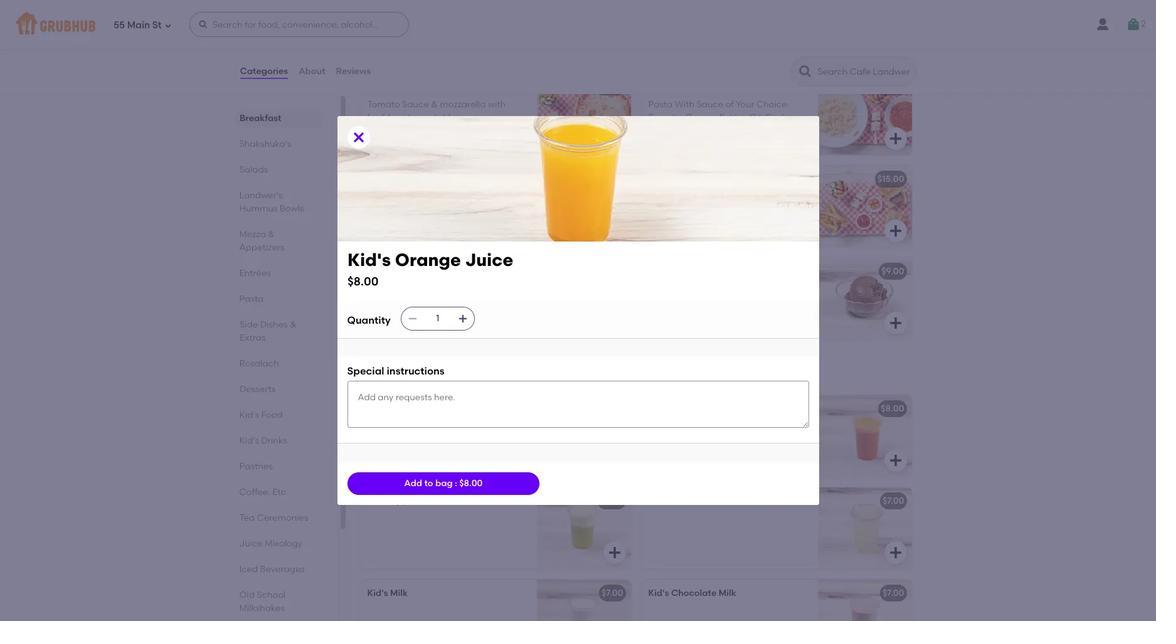 Task type: locate. For each thing, give the bounding box(es) containing it.
1 sauce from the left
[[402, 99, 429, 110]]

kid's food
[[357, 44, 427, 60], [239, 410, 283, 420]]

mezza & appetizers tab
[[239, 228, 318, 254]]

pasta tab
[[239, 292, 318, 306]]

dishes
[[260, 319, 288, 330]]

freshly down buns
[[649, 217, 676, 228]]

kid's milk
[[367, 588, 408, 599]]

0 horizontal spatial &
[[268, 229, 275, 240]]

rosalach
[[239, 358, 279, 369]]

2 milk from the left
[[719, 588, 737, 599]]

juice for kid's orange juice
[[425, 404, 449, 414]]

side
[[367, 297, 385, 307]]

kid's inside button
[[367, 404, 388, 414]]

& up appetizers
[[268, 229, 275, 240]]

kid's drinks up pastries
[[239, 436, 287, 446]]

2 horizontal spatial &
[[431, 99, 438, 110]]

served right cheese
[[462, 284, 492, 295]]

kid's orange juice
[[367, 404, 449, 414]]

1 vertical spatial fries,
[[721, 204, 741, 215]]

kid's food inside tab
[[239, 410, 283, 420]]

pasta inside tab
[[239, 294, 264, 304]]

quantity
[[347, 315, 391, 327]]

and right ketchup,
[[482, 192, 499, 202]]

0 vertical spatial pasta
[[649, 99, 673, 110]]

cut for french
[[397, 204, 411, 215]]

0 horizontal spatial and
[[482, 192, 499, 202]]

oil,
[[750, 112, 764, 123]]

with right mozzarella
[[488, 99, 506, 110]]

1 horizontal spatial milk
[[719, 588, 737, 599]]

with down the cream,
[[680, 125, 698, 135]]

0 vertical spatial of
[[726, 99, 734, 110]]

butter,
[[720, 112, 748, 123]]

with french fries, ketchup,  and freshly cut vegetables
[[367, 192, 499, 215]]

& inside tomato sauce & mozzarella with freshly cut vegetables
[[431, 99, 438, 110]]

0 vertical spatial served
[[649, 125, 678, 135]]

kid's pizza image
[[537, 73, 631, 155]]

kid's
[[357, 44, 390, 60], [367, 174, 388, 185], [347, 249, 391, 270], [367, 266, 388, 277], [357, 366, 390, 382], [367, 404, 388, 414], [239, 410, 259, 420], [239, 436, 259, 446], [367, 496, 388, 506], [649, 496, 669, 506], [367, 588, 388, 599], [649, 588, 669, 599]]

kid's food down desserts on the bottom of the page
[[239, 410, 283, 420]]

0 horizontal spatial pasta
[[239, 294, 264, 304]]

$8.00 inside kid's orange juice $8.00
[[347, 274, 378, 289]]

0 horizontal spatial fries,
[[421, 192, 441, 202]]

kid's drinks up kid's orange juice at bottom left
[[357, 366, 435, 382]]

side
[[239, 319, 258, 330]]

pasta for pasta
[[239, 294, 264, 304]]

2 vertical spatial freshly
[[649, 217, 676, 228]]

with up the cream,
[[675, 99, 695, 110]]

juice right sticks
[[465, 249, 513, 270]]

halloumi
[[390, 266, 429, 277]]

with inside fried halloumi cheese served with a side of vegetables
[[494, 284, 512, 295]]

kid's apple juice
[[367, 496, 442, 506]]

salads tab
[[239, 163, 318, 176]]

ceremonies
[[257, 513, 309, 523]]

cream,
[[686, 112, 718, 123]]

instructions
[[387, 365, 445, 377]]

svg image
[[1127, 17, 1142, 32], [888, 131, 903, 146], [408, 314, 418, 324], [888, 545, 903, 560]]

0 vertical spatial drinks
[[393, 366, 435, 382]]

$8.00 inside "$8.00" "button"
[[881, 404, 905, 414]]

0 horizontal spatial drinks
[[261, 436, 287, 446]]

$8.00
[[347, 274, 378, 289], [881, 404, 905, 414], [459, 478, 483, 489], [600, 496, 624, 506]]

0 vertical spatial freshly
[[367, 112, 395, 123]]

apple
[[390, 496, 416, 506]]

two mini hamburgers in sesame buns with french fries, ketchup and freshly cut vegetables
[[649, 192, 797, 228]]

drinks inside tab
[[261, 436, 287, 446]]

about
[[299, 66, 325, 76]]

orange up cheese
[[395, 249, 461, 270]]

kid's chicken tenders
[[367, 174, 461, 185]]

1 vertical spatial drinks
[[261, 436, 287, 446]]

iced beverages tab
[[239, 563, 318, 576]]

pasta inside pasta with sauce of your choice: tomato, cream, butter, oil, rosé served with vegetables
[[649, 99, 673, 110]]

landwer's hummus bowls
[[239, 190, 304, 214]]

juice down the to in the bottom left of the page
[[418, 496, 442, 506]]

kid's lemonade
[[649, 496, 718, 506]]

landwer's hummus bowls tab
[[239, 189, 318, 215]]

0 horizontal spatial sauce
[[402, 99, 429, 110]]

freshly for with
[[367, 204, 395, 215]]

rosalach tab
[[239, 357, 318, 370]]

served down tomato, on the top of the page
[[649, 125, 678, 135]]

cut for sauce
[[397, 112, 411, 123]]

1 vertical spatial of
[[387, 297, 395, 307]]

pasta up side
[[239, 294, 264, 304]]

pasta with sauce of your choice: tomato, cream, butter, oil, rosé served with vegetables
[[649, 99, 790, 135]]

$7.00
[[883, 496, 905, 506], [602, 588, 624, 599], [883, 588, 905, 599]]

vegetables down ketchup,
[[413, 204, 460, 215]]

shakshuka's tab
[[239, 137, 318, 151]]

pastries
[[239, 461, 273, 472]]

freshly down french
[[367, 204, 395, 215]]

drinks up pastries tab in the left bottom of the page
[[261, 436, 287, 446]]

kid's drinks
[[357, 366, 435, 382], [239, 436, 287, 446]]

orange
[[395, 249, 461, 270], [390, 404, 423, 414]]

& for dishes
[[290, 319, 296, 330]]

of up butter, at the right top of the page
[[726, 99, 734, 110]]

1 horizontal spatial kid's drinks
[[357, 366, 435, 382]]

hamburgers
[[688, 192, 740, 202]]

rosé
[[766, 112, 786, 123]]

kid's orange juice button
[[360, 395, 631, 477]]

mixology
[[265, 538, 302, 549]]

& inside side dishes & extras
[[290, 319, 296, 330]]

pastries tab
[[239, 460, 318, 473]]

1 vertical spatial food
[[261, 410, 283, 420]]

freshly
[[367, 112, 395, 123], [367, 204, 395, 215], [649, 217, 676, 228]]

1 horizontal spatial &
[[290, 319, 296, 330]]

0 horizontal spatial milk
[[390, 588, 408, 599]]

0 vertical spatial with
[[675, 99, 695, 110]]

fries,
[[421, 192, 441, 202], [721, 204, 741, 215]]

kid's halloumi sticks image
[[537, 258, 631, 340]]

$9.00
[[882, 266, 905, 277]]

of inside fried halloumi cheese served with a side of vegetables
[[387, 297, 395, 307]]

0 vertical spatial food
[[393, 44, 427, 60]]

food
[[393, 44, 427, 60], [261, 410, 283, 420]]

cut down tomato
[[397, 112, 411, 123]]

kid's halloumi sticks
[[367, 266, 457, 277]]

0 horizontal spatial food
[[261, 410, 283, 420]]

fries, down hamburgers
[[721, 204, 741, 215]]

side dishes & extras
[[239, 319, 296, 343]]

freshly inside tomato sauce & mozzarella with freshly cut vegetables
[[367, 112, 395, 123]]

food up tomato
[[393, 44, 427, 60]]

mini
[[668, 192, 686, 202]]

1 horizontal spatial $13.00
[[878, 82, 905, 92]]

0 vertical spatial orange
[[395, 249, 461, 270]]

svg image
[[198, 19, 208, 29], [164, 22, 172, 29], [351, 130, 366, 145], [607, 131, 622, 146], [607, 223, 622, 238], [888, 223, 903, 238], [458, 314, 468, 324], [888, 316, 903, 331], [607, 453, 622, 468], [888, 453, 903, 468], [607, 545, 622, 560]]

kid's inside kid's orange juice $8.00
[[347, 249, 391, 270]]

cut down the 'french'
[[678, 217, 692, 228]]

main
[[127, 19, 150, 31]]

with inside tomato sauce & mozzarella with freshly cut vegetables
[[488, 99, 506, 110]]

2 vertical spatial &
[[290, 319, 296, 330]]

kid's apple juice image
[[537, 488, 631, 569]]

0 vertical spatial kid's food
[[357, 44, 427, 60]]

vegetables down mozzarella
[[413, 112, 460, 123]]

main navigation navigation
[[0, 0, 1157, 49]]

breakfast
[[239, 113, 281, 124]]

and
[[482, 192, 499, 202], [780, 204, 797, 215]]

0 vertical spatial cut
[[397, 112, 411, 123]]

cut
[[397, 112, 411, 123], [397, 204, 411, 215], [678, 217, 692, 228]]

fried
[[367, 284, 389, 295]]

sauce
[[402, 99, 429, 110], [697, 99, 724, 110]]

breakfast tab
[[239, 112, 318, 125]]

0 horizontal spatial served
[[462, 284, 492, 295]]

0 vertical spatial fries,
[[421, 192, 441, 202]]

served inside pasta with sauce of your choice: tomato, cream, butter, oil, rosé served with vegetables
[[649, 125, 678, 135]]

and down sesame
[[780, 204, 797, 215]]

desserts tab
[[239, 383, 318, 396]]

vegetables down the 'french'
[[694, 217, 741, 228]]

1 horizontal spatial pasta
[[649, 99, 673, 110]]

1 vertical spatial and
[[780, 204, 797, 215]]

freshly down tomato
[[367, 112, 395, 123]]

2 vertical spatial cut
[[678, 217, 692, 228]]

to
[[424, 478, 433, 489]]

1 horizontal spatial of
[[726, 99, 734, 110]]

of
[[726, 99, 734, 110], [387, 297, 395, 307]]

1 horizontal spatial served
[[649, 125, 678, 135]]

orange down instructions
[[390, 404, 423, 414]]

0 horizontal spatial $13.00
[[597, 82, 624, 92]]

iced beverages
[[239, 564, 305, 575]]

food down desserts tab on the bottom left of page
[[261, 410, 283, 420]]

vegetables inside tomato sauce & mozzarella with freshly cut vegetables
[[413, 112, 460, 123]]

& right dishes
[[290, 319, 296, 330]]

& left mozzarella
[[431, 99, 438, 110]]

kid's carrot juice image
[[818, 395, 912, 477]]

0 horizontal spatial kid's food
[[239, 410, 283, 420]]

mozzarella
[[440, 99, 486, 110]]

with left 'a'
[[494, 284, 512, 295]]

1 horizontal spatial and
[[780, 204, 797, 215]]

with inside pasta with sauce of your choice: tomato, cream, butter, oil, rosé served with vegetables
[[680, 125, 698, 135]]

of right side
[[387, 297, 395, 307]]

kid's food up reviews
[[357, 44, 427, 60]]

1 vertical spatial &
[[268, 229, 275, 240]]

juice up iced
[[239, 538, 263, 549]]

pasta up tomato, on the top of the page
[[649, 99, 673, 110]]

Input item quantity number field
[[424, 307, 452, 330]]

vegetables
[[413, 112, 460, 123], [413, 204, 460, 215], [694, 217, 741, 228], [397, 297, 444, 307]]

1 horizontal spatial sauce
[[697, 99, 724, 110]]

kid's drinks inside tab
[[239, 436, 287, 446]]

juice
[[465, 249, 513, 270], [425, 404, 449, 414], [418, 496, 442, 506], [239, 538, 263, 549]]

sticks
[[431, 266, 457, 277]]

1 $13.00 from the left
[[597, 82, 624, 92]]

ketchup,
[[443, 192, 479, 202]]

cut down french
[[397, 204, 411, 215]]

fries, down tenders
[[421, 192, 441, 202]]

cut inside with french fries, ketchup,  and freshly cut vegetables
[[397, 204, 411, 215]]

kid's chocolate milk image
[[818, 580, 912, 621]]

2 $13.00 from the left
[[878, 82, 905, 92]]

$13.00 for pasta with sauce of your choice: tomato, cream, butter, oil, rosé served with vegetables
[[878, 82, 905, 92]]

2 sauce from the left
[[697, 99, 724, 110]]

$9.00 button
[[641, 258, 912, 340]]

coffee, etc tab
[[239, 486, 318, 499]]

kid's
[[649, 174, 669, 185]]

1 vertical spatial orange
[[390, 404, 423, 414]]

1 vertical spatial freshly
[[367, 204, 395, 215]]

1 vertical spatial served
[[462, 284, 492, 295]]

juice down instructions
[[425, 404, 449, 414]]

orange inside button
[[390, 404, 423, 414]]

1 vertical spatial pasta
[[239, 294, 264, 304]]

drinks up kid's orange juice at bottom left
[[393, 366, 435, 382]]

orange for kid's orange juice
[[390, 404, 423, 414]]

1 vertical spatial cut
[[397, 204, 411, 215]]

about button
[[298, 49, 326, 94]]

0 horizontal spatial with
[[367, 192, 387, 202]]

with left french
[[367, 192, 387, 202]]

and inside with french fries, ketchup,  and freshly cut vegetables
[[482, 192, 499, 202]]

cut inside tomato sauce & mozzarella with freshly cut vegetables
[[397, 112, 411, 123]]

0 horizontal spatial of
[[387, 297, 395, 307]]

$7.00 for kid's milk
[[602, 588, 624, 599]]

of inside pasta with sauce of your choice: tomato, cream, butter, oil, rosé served with vegetables
[[726, 99, 734, 110]]

1 horizontal spatial food
[[393, 44, 427, 60]]

Search Cafe Landwer search field
[[817, 66, 913, 78]]

vegetables down "halloumi"
[[397, 297, 444, 307]]

vegetables inside fried halloumi cheese served with a side of vegetables
[[397, 297, 444, 307]]

juice mixology tab
[[239, 537, 318, 550]]

sauce right tomato
[[402, 99, 429, 110]]

1 milk from the left
[[390, 588, 408, 599]]

juice inside button
[[425, 404, 449, 414]]

$8.00 button
[[641, 395, 912, 477]]

vegetables inside with french fries, ketchup,  and freshly cut vegetables
[[413, 204, 460, 215]]

kid's chicken tenders image
[[537, 166, 631, 247]]

freshly inside with french fries, ketchup,  and freshly cut vegetables
[[367, 204, 395, 215]]

0 vertical spatial &
[[431, 99, 438, 110]]

1 horizontal spatial with
[[675, 99, 695, 110]]

kid's sliders image
[[818, 166, 912, 247]]

reviews
[[336, 66, 371, 76]]

with
[[675, 99, 695, 110], [367, 192, 387, 202]]

juice inside kid's orange juice $8.00
[[465, 249, 513, 270]]

with down mini at the right top
[[671, 204, 689, 215]]

0 vertical spatial and
[[482, 192, 499, 202]]

1 vertical spatial kid's drinks
[[239, 436, 287, 446]]

1 horizontal spatial fries,
[[721, 204, 741, 215]]

chocolate
[[671, 588, 717, 599]]

coffee,
[[239, 487, 271, 498]]

bowls
[[280, 203, 304, 214]]

french
[[389, 192, 418, 202]]

1 vertical spatial with
[[367, 192, 387, 202]]

sauce up the cream,
[[697, 99, 724, 110]]

kid's chocolate milk
[[649, 588, 737, 599]]

2
[[1142, 19, 1147, 29]]

kid's orange juice image
[[537, 395, 631, 477]]

ketchup
[[743, 204, 777, 215]]

0 horizontal spatial kid's drinks
[[239, 436, 287, 446]]

1 vertical spatial kid's food
[[239, 410, 283, 420]]

orange inside kid's orange juice $8.00
[[395, 249, 461, 270]]

kid's food tab
[[239, 409, 318, 422]]



Task type: vqa. For each thing, say whether or not it's contained in the screenshot.
the right Via
no



Task type: describe. For each thing, give the bounding box(es) containing it.
with inside two mini hamburgers in sesame buns with french fries, ketchup and freshly cut vegetables
[[671, 204, 689, 215]]

kid's lemonade image
[[818, 488, 912, 569]]

& inside the mezza & appetizers
[[268, 229, 275, 240]]

desserts
[[239, 384, 275, 395]]

old school milkshakes
[[239, 590, 286, 614]]

55
[[114, 19, 125, 31]]

55 main st
[[114, 19, 162, 31]]

$14.00
[[597, 174, 624, 185]]

:
[[455, 478, 457, 489]]

& for sauce
[[431, 99, 438, 110]]

1 horizontal spatial kid's food
[[357, 44, 427, 60]]

cut inside two mini hamburgers in sesame buns with french fries, ketchup and freshly cut vegetables
[[678, 217, 692, 228]]

st
[[152, 19, 162, 31]]

kid's orange juice $8.00
[[347, 249, 513, 289]]

your
[[736, 99, 755, 110]]

tomato sauce & mozzarella with freshly cut vegetables
[[367, 99, 506, 123]]

sauce inside pasta with sauce of your choice: tomato, cream, butter, oil, rosé served with vegetables
[[697, 99, 724, 110]]

freshly inside two mini hamburgers in sesame buns with french fries, ketchup and freshly cut vegetables
[[649, 217, 676, 228]]

tea ceremonies tab
[[239, 511, 318, 525]]

served inside fried halloumi cheese served with a side of vegetables
[[462, 284, 492, 295]]

tomato
[[367, 99, 400, 110]]

halloumi
[[391, 284, 427, 295]]

kid's sliders
[[649, 174, 700, 185]]

in
[[742, 192, 750, 202]]

add
[[404, 478, 422, 489]]

milkshakes
[[239, 603, 285, 614]]

juice for kid's orange juice $8.00
[[465, 249, 513, 270]]

landwer's
[[239, 190, 283, 201]]

juice inside 'tab'
[[239, 538, 263, 549]]

$7.00 for kid's chocolate milk
[[883, 588, 905, 599]]

svg image inside the 2 "button"
[[1127, 17, 1142, 32]]

kid's pasta image
[[818, 73, 912, 155]]

$15.00
[[878, 174, 905, 185]]

bag
[[435, 478, 453, 489]]

hummus
[[239, 203, 278, 214]]

a
[[514, 284, 519, 295]]

vegetables inside two mini hamburgers in sesame buns with french fries, ketchup and freshly cut vegetables
[[694, 217, 741, 228]]

tomato,
[[649, 112, 684, 123]]

with inside pasta with sauce of your choice: tomato, cream, butter, oil, rosé served with vegetables
[[675, 99, 695, 110]]

with inside with french fries, ketchup,  and freshly cut vegetables
[[367, 192, 387, 202]]

ice cream (2 scoops) image
[[818, 258, 912, 340]]

appetizers
[[239, 242, 285, 253]]

special
[[347, 365, 384, 377]]

categories button
[[239, 49, 289, 94]]

fries, inside with french fries, ketchup,  and freshly cut vegetables
[[421, 192, 441, 202]]

fries, inside two mini hamburgers in sesame buns with french fries, ketchup and freshly cut vegetables
[[721, 204, 741, 215]]

two
[[649, 192, 666, 202]]

entrées tab
[[239, 267, 318, 280]]

$7.00 for kid's lemonade
[[883, 496, 905, 506]]

cheese
[[430, 284, 460, 295]]

chicken
[[390, 174, 426, 185]]

freshly for tomato
[[367, 112, 395, 123]]

sauce inside tomato sauce & mozzarella with freshly cut vegetables
[[402, 99, 429, 110]]

school
[[257, 590, 286, 601]]

lemonade
[[671, 496, 718, 506]]

fried halloumi cheese served with a side of vegetables
[[367, 284, 519, 307]]

food inside tab
[[261, 410, 283, 420]]

juice for kid's apple juice
[[418, 496, 442, 506]]

french
[[691, 204, 719, 215]]

$13.00 for tomato sauce & mozzarella with freshly cut vegetables
[[597, 82, 624, 92]]

reviews button
[[335, 49, 372, 94]]

tea ceremonies
[[239, 513, 309, 523]]

and inside two mini hamburgers in sesame buns with french fries, ketchup and freshly cut vegetables
[[780, 204, 797, 215]]

entrées
[[239, 268, 271, 279]]

sliders
[[671, 174, 700, 185]]

pasta for pasta with sauce of your choice: tomato, cream, butter, oil, rosé served with vegetables
[[649, 99, 673, 110]]

shakshuka's
[[239, 139, 292, 149]]

old school milkshakes tab
[[239, 589, 318, 615]]

side dishes & extras tab
[[239, 318, 318, 345]]

tea
[[239, 513, 255, 523]]

add to bag : $8.00
[[404, 478, 483, 489]]

iced
[[239, 564, 258, 575]]

tenders
[[428, 174, 461, 185]]

categories
[[240, 66, 288, 76]]

old
[[239, 590, 255, 601]]

vegetables
[[700, 125, 748, 135]]

mezza
[[239, 229, 266, 240]]

coffee, etc
[[239, 487, 286, 498]]

1 horizontal spatial drinks
[[393, 366, 435, 382]]

kid's milk image
[[537, 580, 631, 621]]

choice:
[[757, 99, 790, 110]]

special instructions
[[347, 365, 445, 377]]

search icon image
[[798, 64, 813, 79]]

buns
[[649, 204, 669, 215]]

beverages
[[260, 564, 305, 575]]

mezza & appetizers
[[239, 229, 285, 253]]

0 vertical spatial kid's drinks
[[357, 366, 435, 382]]

orange for kid's orange juice $8.00
[[395, 249, 461, 270]]

sesame
[[752, 192, 785, 202]]

Special instructions text field
[[347, 381, 809, 428]]

kid's drinks tab
[[239, 434, 318, 447]]

salads
[[239, 164, 268, 175]]

etc
[[273, 487, 286, 498]]

extras
[[239, 333, 266, 343]]

2 button
[[1127, 13, 1147, 36]]



